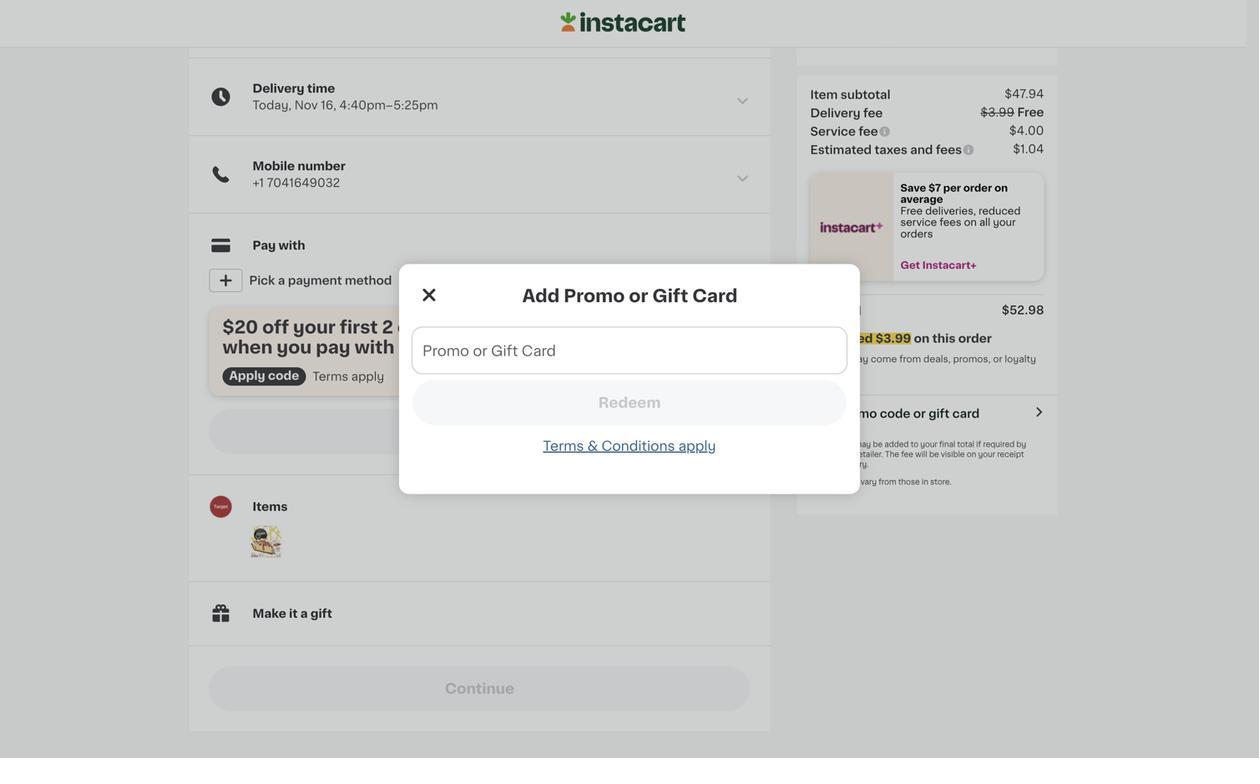 Task type: describe. For each thing, give the bounding box(es) containing it.
free inside save $7 per order on average free deliveries, reduced service fees on all your orders
[[901, 206, 923, 216]]

pick a payment method button
[[209, 264, 750, 297]]

delivery for delivery time today, nov 16, 4:40pm–5:25pm
[[253, 83, 305, 94]]

average
[[901, 195, 943, 204]]

with inside $20 off your first 2 orders when you pay with klarna
[[355, 339, 395, 356]]

method
[[345, 275, 392, 286]]

loyalty
[[1005, 355, 1036, 364]]

save
[[901, 183, 926, 193]]

when
[[223, 339, 273, 356]]

added
[[885, 441, 909, 449]]

$52.98
[[1002, 304, 1044, 316]]

it
[[289, 608, 298, 620]]

16,
[[321, 99, 336, 111]]

may for come
[[849, 355, 869, 364]]

terms for terms & conditions apply
[[543, 440, 584, 453]]

get instacart+ button
[[894, 260, 1044, 271]]

you saved $3.99 on this order
[[811, 333, 992, 345]]

mind.
[[857, 38, 891, 49]]

pick a payment method
[[249, 275, 392, 286]]

service
[[811, 126, 856, 137]]

after
[[817, 461, 835, 469]]

0 horizontal spatial gift
[[311, 608, 332, 620]]

fee down subtotal
[[864, 107, 883, 119]]

$1.04
[[1013, 143, 1044, 155]]

order inside place your order with peace of mind.
[[924, 21, 957, 33]]

a bag fee may be added to your final total if required by law or the retailer. the fee will be visible on your receipt after delivery.
[[817, 441, 1027, 469]]

save $7 per order on average free deliveries, reduced service fees on all your orders
[[901, 183, 1024, 239]]

promo
[[564, 287, 625, 305]]

saved
[[836, 333, 873, 345]]

or inside 'button'
[[914, 408, 926, 420]]

get instacart+
[[901, 261, 977, 270]]

by
[[1017, 441, 1027, 449]]

4:40pm–5:25pm
[[339, 99, 438, 111]]

pricing.
[[811, 370, 845, 379]]

delivery.
[[837, 461, 869, 469]]

peace
[[988, 21, 1026, 33]]

reduced
[[979, 206, 1021, 216]]

your up 'will'
[[921, 441, 938, 449]]

orders inside $20 off your first 2 orders when you pay with klarna
[[398, 319, 458, 336]]

receipt
[[998, 451, 1024, 459]]

terms for terms apply
[[313, 371, 348, 383]]

place your order with peace of mind.
[[857, 21, 1041, 49]]

items
[[253, 501, 288, 513]]

service fee
[[811, 126, 878, 137]]

on up reduced
[[995, 183, 1008, 193]]

subtotal
[[841, 89, 891, 101]]

from for deals,
[[900, 355, 921, 364]]

estimated
[[811, 144, 872, 156]]

the
[[885, 451, 900, 459]]

+1
[[253, 177, 264, 189]]

to
[[911, 441, 919, 449]]

add promo code or gift card button
[[811, 406, 980, 422]]

visible
[[941, 451, 965, 459]]

will
[[916, 451, 928, 459]]

conditions
[[602, 440, 675, 453]]

taxes
[[875, 144, 908, 156]]

delivery time today, nov 16, 4:40pm–5:25pm
[[253, 83, 438, 111]]

pick
[[249, 275, 275, 286]]

terms apply
[[313, 371, 384, 383]]

today,
[[253, 99, 292, 111]]

2
[[382, 319, 393, 336]]

those
[[899, 479, 920, 486]]

more info about 100% satisfaction guarantee image
[[893, 36, 906, 49]]

required
[[983, 441, 1015, 449]]

Promo or Gift Card text field
[[413, 328, 847, 374]]

subtotal
[[811, 305, 862, 317]]

your down the if
[[979, 451, 996, 459]]

orders inside save $7 per order on average free deliveries, reduced service fees on all your orders
[[901, 229, 933, 239]]

gift
[[653, 287, 688, 305]]

&
[[588, 440, 598, 453]]

pay
[[253, 240, 276, 251]]

$7
[[929, 183, 941, 193]]



Task type: locate. For each thing, give the bounding box(es) containing it.
fee
[[864, 107, 883, 119], [859, 126, 878, 137], [841, 441, 853, 449], [901, 451, 914, 459]]

add up a
[[811, 408, 835, 420]]

apply
[[351, 371, 384, 383], [679, 440, 716, 453]]

card
[[953, 408, 980, 420]]

from down you saved $3.99 on this order
[[900, 355, 921, 364]]

may
[[849, 355, 869, 364], [855, 441, 871, 449], [843, 479, 859, 486]]

delivery
[[253, 83, 305, 94], [811, 107, 861, 119]]

a inside button
[[278, 275, 285, 286]]

terms down 'pay' in the top left of the page
[[313, 371, 348, 383]]

1 vertical spatial free
[[901, 206, 923, 216]]

may down saved
[[849, 355, 869, 364]]

1 vertical spatial be
[[930, 451, 939, 459]]

0 vertical spatial add
[[522, 287, 560, 305]]

all
[[980, 218, 991, 227]]

instacart+
[[923, 261, 977, 270]]

2 vertical spatial with
[[355, 339, 395, 356]]

prices may vary from those in store.
[[817, 479, 952, 486]]

0 horizontal spatial from
[[879, 479, 897, 486]]

code down you
[[268, 370, 299, 382]]

edwards® turtle pie image
[[249, 525, 283, 559]]

or inside savings may come from deals, promos, or loyalty pricing.
[[993, 355, 1003, 364]]

on inside a bag fee may be added to your final total if required by law or the retailer. the fee will be visible on your receipt after delivery.
[[967, 451, 977, 459]]

order up promos,
[[959, 333, 992, 345]]

klarna
[[399, 339, 459, 356]]

fees
[[936, 144, 962, 156], [940, 218, 962, 227]]

1 vertical spatial gift
[[311, 608, 332, 620]]

1 horizontal spatial from
[[900, 355, 921, 364]]

1 vertical spatial fees
[[940, 218, 962, 227]]

with left peace
[[959, 21, 985, 33]]

0 vertical spatial $3.99
[[981, 107, 1015, 118]]

your inside $20 off your first 2 orders when you pay with klarna
[[293, 319, 336, 336]]

7041649032
[[267, 177, 340, 189]]

your inside save $7 per order on average free deliveries, reduced service fees on all your orders
[[993, 218, 1016, 227]]

estimated taxes and fees
[[811, 144, 962, 156]]

delivery up service
[[811, 107, 861, 119]]

place
[[857, 21, 891, 33]]

fees down deliveries,
[[940, 218, 962, 227]]

1 vertical spatial may
[[855, 441, 871, 449]]

this
[[933, 333, 956, 345]]

or up 'to'
[[914, 408, 926, 420]]

0 horizontal spatial free
[[901, 206, 923, 216]]

1 horizontal spatial terms
[[543, 440, 584, 453]]

2 horizontal spatial with
[[959, 21, 985, 33]]

you
[[811, 333, 834, 345]]

with right pay
[[279, 240, 305, 251]]

from for those
[[879, 479, 897, 486]]

add promo or gift card
[[522, 287, 738, 305]]

in
[[922, 479, 929, 486]]

redeem promo code dialog
[[399, 264, 860, 494]]

0 horizontal spatial add
[[522, 287, 560, 305]]

your up more info about 100% satisfaction guarantee image
[[894, 21, 921, 33]]

0 horizontal spatial with
[[279, 240, 305, 251]]

terms & conditions apply link
[[543, 440, 716, 453]]

gift right it
[[311, 608, 332, 620]]

savings
[[811, 355, 846, 364]]

number
[[298, 160, 346, 172]]

1 vertical spatial delivery
[[811, 107, 861, 119]]

card
[[693, 287, 738, 305]]

1 vertical spatial $3.99
[[876, 333, 911, 345]]

1 vertical spatial order
[[964, 183, 992, 193]]

apply down $20 off your first 2 orders when you pay with klarna
[[351, 371, 384, 383]]

or down bag
[[832, 451, 839, 459]]

bag
[[824, 441, 839, 449]]

add left promo
[[522, 287, 560, 305]]

0 vertical spatial apply
[[351, 371, 384, 383]]

may for vary
[[843, 479, 859, 486]]

a right it
[[300, 608, 308, 620]]

total
[[958, 441, 975, 449]]

delivery for delivery fee
[[811, 107, 861, 119]]

fee up 'estimated taxes and fees'
[[859, 126, 878, 137]]

1 vertical spatial a
[[300, 608, 308, 620]]

add for add promo or gift card
[[522, 287, 560, 305]]

0 vertical spatial gift
[[929, 408, 950, 420]]

code up added
[[880, 408, 911, 420]]

0 vertical spatial order
[[924, 21, 957, 33]]

add for add promo code or gift card
[[811, 408, 835, 420]]

$3.99 up come
[[876, 333, 911, 345]]

add inside 'button'
[[811, 408, 835, 420]]

1 horizontal spatial be
[[930, 451, 939, 459]]

$3.99 free
[[981, 107, 1044, 118]]

fees right and
[[936, 144, 962, 156]]

gift inside add promo code or gift card 'button'
[[929, 408, 950, 420]]

if
[[977, 441, 982, 449]]

be right 'will'
[[930, 451, 939, 459]]

vary
[[861, 479, 877, 486]]

0 horizontal spatial apply
[[351, 371, 384, 383]]

or inside redeem promo code dialog
[[629, 287, 648, 305]]

delivery inside delivery time today, nov 16, 4:40pm–5:25pm
[[253, 83, 305, 94]]

terms left & at left bottom
[[543, 440, 584, 453]]

from inside savings may come from deals, promos, or loyalty pricing.
[[900, 355, 921, 364]]

$20
[[223, 319, 258, 336]]

gift
[[929, 408, 950, 420], [311, 608, 332, 620]]

0 horizontal spatial $3.99
[[876, 333, 911, 345]]

free up "service"
[[901, 206, 923, 216]]

from right vary
[[879, 479, 897, 486]]

nov
[[295, 99, 318, 111]]

add promo code or gift card
[[811, 408, 980, 420]]

with inside place your order with peace of mind.
[[959, 21, 985, 33]]

may inside a bag fee may be added to your final total if required by law or the retailer. the fee will be visible on your receipt after delivery.
[[855, 441, 871, 449]]

of
[[1028, 21, 1041, 33]]

deliveries,
[[926, 206, 976, 216]]

1 horizontal spatial apply
[[679, 440, 716, 453]]

delivery up today,
[[253, 83, 305, 94]]

0 vertical spatial orders
[[901, 229, 933, 239]]

0 horizontal spatial code
[[268, 370, 299, 382]]

0 vertical spatial delivery
[[253, 83, 305, 94]]

0 horizontal spatial orders
[[398, 319, 458, 336]]

1 horizontal spatial free
[[1018, 107, 1044, 118]]

item subtotal
[[811, 89, 891, 101]]

final
[[940, 441, 956, 449]]

service
[[901, 218, 937, 227]]

0 vertical spatial may
[[849, 355, 869, 364]]

a
[[817, 441, 823, 449]]

savings may come from deals, promos, or loyalty pricing.
[[811, 355, 1039, 379]]

0 vertical spatial free
[[1018, 107, 1044, 118]]

pay
[[316, 339, 351, 356]]

with down 2
[[355, 339, 395, 356]]

prices
[[817, 479, 841, 486]]

on
[[995, 183, 1008, 193], [964, 218, 977, 227], [914, 333, 930, 345], [967, 451, 977, 459]]

terms inside redeem promo code dialog
[[543, 440, 584, 453]]

per
[[944, 183, 961, 193]]

2 vertical spatial order
[[959, 333, 992, 345]]

pay with
[[253, 240, 305, 251]]

on left all
[[964, 218, 977, 227]]

code inside add promo code or gift card 'button'
[[880, 408, 911, 420]]

1 horizontal spatial orders
[[901, 229, 933, 239]]

or left gift
[[629, 287, 648, 305]]

promo
[[838, 408, 877, 420]]

free up $4.00
[[1018, 107, 1044, 118]]

order right place
[[924, 21, 957, 33]]

1 vertical spatial with
[[279, 240, 305, 251]]

a
[[278, 275, 285, 286], [300, 608, 308, 620]]

terms & conditions apply
[[543, 440, 716, 453]]

1 vertical spatial add
[[811, 408, 835, 420]]

$3.99 down $47.94
[[981, 107, 1015, 118]]

your inside place your order with peace of mind.
[[894, 21, 921, 33]]

come
[[871, 355, 897, 364]]

or inside a bag fee may be added to your final total if required by law or the retailer. the fee will be visible on your receipt after delivery.
[[832, 451, 839, 459]]

fee up the
[[841, 441, 853, 449]]

time
[[307, 83, 335, 94]]

you
[[277, 339, 312, 356]]

$47.94
[[1005, 88, 1044, 100]]

on down the total
[[967, 451, 977, 459]]

or left loyalty
[[993, 355, 1003, 364]]

1 horizontal spatial add
[[811, 408, 835, 420]]

retailer.
[[856, 451, 884, 459]]

1 horizontal spatial code
[[880, 408, 911, 420]]

orders up the klarna
[[398, 319, 458, 336]]

the
[[841, 451, 854, 459]]

may up retailer. in the bottom of the page
[[855, 441, 871, 449]]

0 horizontal spatial delivery
[[253, 83, 305, 94]]

may down delivery.
[[843, 479, 859, 486]]

fee down 'to'
[[901, 451, 914, 459]]

0 vertical spatial with
[[959, 21, 985, 33]]

add inside redeem promo code dialog
[[522, 287, 560, 305]]

fees inside save $7 per order on average free deliveries, reduced service fees on all your orders
[[940, 218, 962, 227]]

promos,
[[953, 355, 991, 364]]

0 vertical spatial terms
[[313, 371, 348, 383]]

1 vertical spatial code
[[880, 408, 911, 420]]

a right pick
[[278, 275, 285, 286]]

orders down "service"
[[901, 229, 933, 239]]

your down reduced
[[993, 218, 1016, 227]]

$3.99
[[981, 107, 1015, 118], [876, 333, 911, 345]]

1 vertical spatial orders
[[398, 319, 458, 336]]

home image
[[561, 10, 686, 35]]

or
[[629, 287, 648, 305], [993, 355, 1003, 364], [914, 408, 926, 420], [832, 451, 839, 459]]

0 vertical spatial code
[[268, 370, 299, 382]]

and
[[911, 144, 933, 156]]

order inside save $7 per order on average free deliveries, reduced service fees on all your orders
[[964, 183, 992, 193]]

$4.00
[[1010, 125, 1044, 137]]

1 horizontal spatial with
[[355, 339, 395, 356]]

1 horizontal spatial $3.99
[[981, 107, 1015, 118]]

deals,
[[924, 355, 951, 364]]

apply code
[[229, 370, 299, 382]]

0 vertical spatial fees
[[936, 144, 962, 156]]

0 horizontal spatial a
[[278, 275, 285, 286]]

0 vertical spatial a
[[278, 275, 285, 286]]

1 vertical spatial terms
[[543, 440, 584, 453]]

terms
[[313, 371, 348, 383], [543, 440, 584, 453]]

order right 'per'
[[964, 183, 992, 193]]

store.
[[931, 479, 952, 486]]

gift left "card"
[[929, 408, 950, 420]]

apply right conditions
[[679, 440, 716, 453]]

1 horizontal spatial a
[[300, 608, 308, 620]]

from
[[900, 355, 921, 364], [879, 479, 897, 486]]

on left this on the right top of the page
[[914, 333, 930, 345]]

first
[[340, 319, 378, 336]]

0 horizontal spatial be
[[873, 441, 883, 449]]

1 vertical spatial from
[[879, 479, 897, 486]]

payment
[[288, 275, 342, 286]]

your up 'pay' in the top left of the page
[[293, 319, 336, 336]]

be up retailer. in the bottom of the page
[[873, 441, 883, 449]]

mobile number +1 7041649032
[[253, 160, 346, 189]]

off
[[262, 319, 289, 336]]

delivery fee
[[811, 107, 883, 119]]

1 horizontal spatial delivery
[[811, 107, 861, 119]]

0 vertical spatial from
[[900, 355, 921, 364]]

1 vertical spatial apply
[[679, 440, 716, 453]]

$20 off your first 2 orders when you pay with klarna
[[223, 319, 459, 356]]

1 horizontal spatial gift
[[929, 408, 950, 420]]

apply inside redeem promo code dialog
[[679, 440, 716, 453]]

2 vertical spatial may
[[843, 479, 859, 486]]

item
[[811, 89, 838, 101]]

0 horizontal spatial terms
[[313, 371, 348, 383]]

0 vertical spatial be
[[873, 441, 883, 449]]

may inside savings may come from deals, promos, or loyalty pricing.
[[849, 355, 869, 364]]



Task type: vqa. For each thing, say whether or not it's contained in the screenshot.
delivery by 10:30am
no



